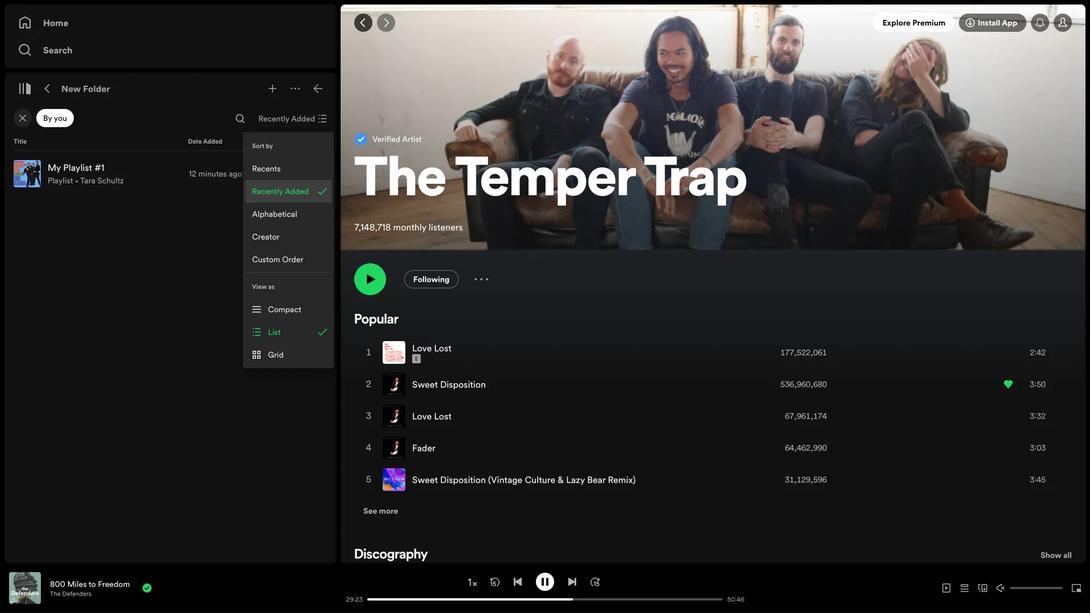 Task type: vqa. For each thing, say whether or not it's contained in the screenshot.
1st :- from the left
no



Task type: locate. For each thing, give the bounding box(es) containing it.
the inside 800 miles to freedom the defenders
[[50, 590, 61, 599]]

defenders
[[62, 590, 91, 599]]

29:23
[[346, 596, 363, 604]]

1 vertical spatial love lost cell
[[383, 401, 456, 432]]

love
[[413, 342, 432, 355], [413, 410, 432, 423]]

3:32
[[1031, 411, 1047, 422]]

sweet for sweet disposition (vintage culture & lazy bear remix)
[[413, 474, 438, 486]]

compact
[[268, 304, 301, 315]]

recently for recently added button on the left
[[252, 186, 283, 197]]

disposition up love lost
[[441, 378, 486, 391]]

new
[[61, 82, 81, 95]]

schultz
[[97, 175, 124, 186]]

1 vertical spatial recently added
[[252, 186, 309, 197]]

lost down sweet disposition on the left bottom of page
[[434, 410, 452, 423]]

3:03
[[1031, 443, 1047, 454]]

custom
[[252, 254, 280, 265]]

2 love lost cell from the top
[[383, 401, 456, 432]]

disposition for sweet disposition (vintage culture & lazy bear remix)
[[441, 474, 486, 486]]

0 vertical spatial lost
[[434, 342, 452, 355]]

recently added inside field
[[259, 113, 315, 124]]

recently added up by
[[259, 113, 315, 124]]

3:32 cell
[[1005, 401, 1063, 432]]

fader
[[413, 442, 436, 455]]

the defenders link
[[50, 590, 91, 599]]

lost for love lost e
[[434, 342, 452, 355]]

the left defenders
[[50, 590, 61, 599]]

group containing playlist
[[9, 156, 332, 192]]

added up recents button
[[291, 113, 315, 124]]

group
[[9, 156, 332, 192]]

1 vertical spatial lost
[[434, 410, 452, 423]]

love for love lost e
[[413, 342, 432, 355]]

1 vertical spatial love lost link
[[413, 410, 452, 423]]

recently added up alphabetical
[[252, 186, 309, 197]]

sweet down fader link
[[413, 474, 438, 486]]

1 love from the top
[[413, 342, 432, 355]]

lost
[[434, 342, 452, 355], [434, 410, 452, 423]]

skip forward 15 seconds image
[[591, 578, 600, 587]]

install app
[[979, 17, 1018, 28]]

by
[[43, 113, 52, 124]]

explicit element
[[413, 355, 421, 364]]

home
[[43, 16, 68, 29]]

disposition inside 'cell'
[[441, 474, 486, 486]]

custom order button
[[245, 248, 332, 271]]

added right date
[[203, 138, 223, 146]]

by you
[[43, 113, 67, 124]]

new folder
[[61, 82, 110, 95]]

2 vertical spatial added
[[285, 186, 309, 197]]

premium
[[913, 17, 946, 28]]

0 vertical spatial recently added
[[259, 113, 315, 124]]

2 sweet from the top
[[413, 474, 438, 486]]

3:50
[[1031, 379, 1047, 390]]

the
[[355, 155, 447, 209], [50, 590, 61, 599]]

sweet disposition cell
[[383, 369, 491, 400]]

love lost link down sweet disposition cell
[[413, 410, 452, 423]]

None search field
[[231, 110, 250, 128]]

sort by
[[252, 142, 273, 150]]

added
[[291, 113, 315, 124], [203, 138, 223, 146], [285, 186, 309, 197]]

volume off image
[[997, 584, 1006, 593]]

new folder button
[[59, 80, 112, 98]]

2 love from the top
[[413, 410, 432, 423]]

added inside field
[[291, 113, 315, 124]]

list
[[268, 327, 281, 338]]

sweet inside sweet disposition cell
[[413, 378, 438, 391]]

love lost link
[[413, 342, 452, 355], [413, 410, 452, 423]]

added down recents button
[[285, 186, 309, 197]]

alphabetical
[[252, 209, 297, 220]]

1 horizontal spatial the
[[355, 155, 447, 209]]

lazy
[[567, 474, 585, 486]]

31,129,596
[[786, 474, 828, 486]]

0 vertical spatial love
[[413, 342, 432, 355]]

0 vertical spatial love lost link
[[413, 342, 452, 355]]

sweet disposition (vintage culture & lazy bear remix)
[[413, 474, 636, 486]]

now playing: 800 miles to freedom by the defenders footer
[[9, 573, 329, 605]]

2:42 cell
[[1005, 338, 1063, 368]]

67,961,174
[[786, 411, 828, 422]]

2 lost from the top
[[434, 410, 452, 423]]

custom order
[[252, 254, 304, 265]]

1 vertical spatial recently
[[252, 186, 283, 197]]

1 sweet from the top
[[413, 378, 438, 391]]

added inside button
[[285, 186, 309, 197]]

alphabetical button
[[245, 203, 332, 226]]

title
[[14, 138, 27, 146]]

0 vertical spatial sweet
[[413, 378, 438, 391]]

date
[[188, 138, 202, 146]]

love inside love lost e
[[413, 342, 432, 355]]

2 disposition from the top
[[441, 474, 486, 486]]

following
[[414, 274, 450, 285]]

sweet inside sweet disposition (vintage culture & lazy bear remix) 'cell'
[[413, 474, 438, 486]]

recently for recently added field
[[259, 113, 290, 124]]

sweet for sweet disposition
[[413, 378, 438, 391]]

temper
[[456, 155, 636, 209]]

0 horizontal spatial the
[[50, 590, 61, 599]]

1 lost from the top
[[434, 342, 452, 355]]

now playing view image
[[27, 578, 36, 587]]

go back image
[[359, 18, 368, 27]]

home link
[[18, 11, 323, 34]]

order
[[282, 254, 304, 265]]

love up e
[[413, 342, 432, 355]]

the down verified artist
[[355, 155, 447, 209]]

&
[[558, 474, 564, 486]]

lost right explicit element on the bottom of the page
[[434, 342, 452, 355]]

7,148,718
[[355, 221, 391, 234]]

app
[[1003, 17, 1018, 28]]

1 vertical spatial disposition
[[441, 474, 486, 486]]

recently added
[[259, 113, 315, 124], [252, 186, 309, 197]]

1 disposition from the top
[[441, 378, 486, 391]]

recently inside button
[[252, 186, 283, 197]]

love lost
[[413, 410, 452, 423]]

lost inside love lost e
[[434, 342, 452, 355]]

love lost cell up sweet disposition cell
[[383, 338, 456, 368]]

0 vertical spatial disposition
[[441, 378, 486, 391]]

1 vertical spatial sweet
[[413, 474, 438, 486]]

0 vertical spatial love lost cell
[[383, 338, 456, 368]]

grid button
[[245, 344, 332, 366]]

love lost e
[[413, 342, 452, 363]]

1 vertical spatial love
[[413, 410, 432, 423]]

recently inside field
[[259, 113, 290, 124]]

1 vertical spatial the
[[50, 590, 61, 599]]

explore premium button
[[874, 14, 955, 32]]

love up fader
[[413, 410, 432, 423]]

artist
[[402, 133, 422, 145]]

love lost cell
[[383, 338, 456, 368], [383, 401, 456, 432]]

By you checkbox
[[36, 109, 74, 127]]

main element
[[5, 5, 336, 564]]

recently down the recents
[[252, 186, 283, 197]]

1 love lost cell from the top
[[383, 338, 456, 368]]

3:50 cell
[[1005, 369, 1063, 400]]

disposition inside cell
[[441, 378, 486, 391]]

recently
[[259, 113, 290, 124], [252, 186, 283, 197]]

disposition
[[441, 378, 486, 391], [441, 474, 486, 486]]

install
[[979, 17, 1001, 28]]

previous image
[[514, 578, 523, 587]]

recently added inside button
[[252, 186, 309, 197]]

love lost link up e
[[413, 342, 452, 355]]

culture
[[525, 474, 556, 486]]

player controls element
[[218, 573, 751, 604]]

love lost cell up fader
[[383, 401, 456, 432]]

0 vertical spatial recently
[[259, 113, 290, 124]]

1 vertical spatial added
[[203, 138, 223, 146]]

none search field inside the main element
[[231, 110, 250, 128]]

search in your library image
[[236, 114, 245, 123]]

as
[[268, 283, 275, 291]]

show all
[[1042, 550, 1073, 561]]

recently up by
[[259, 113, 290, 124]]

disposition left (vintage
[[441, 474, 486, 486]]

love for love lost
[[413, 410, 432, 423]]

search link
[[18, 39, 323, 61]]

list button
[[245, 321, 332, 344]]

tara
[[80, 175, 95, 186]]

0 vertical spatial added
[[291, 113, 315, 124]]

creator
[[252, 231, 280, 243]]

sweet down e
[[413, 378, 438, 391]]



Task type: describe. For each thing, give the bounding box(es) containing it.
view as menu
[[243, 273, 334, 369]]

177,522,061
[[781, 347, 828, 359]]

miles
[[67, 579, 87, 590]]

following button
[[405, 270, 459, 289]]

pause image
[[541, 578, 550, 587]]

sweet disposition
[[413, 378, 486, 391]]

800
[[50, 579, 65, 590]]

7,148,718 monthly listeners
[[355, 221, 463, 234]]

e
[[415, 356, 418, 363]]

536,960,680
[[781, 379, 828, 390]]

group inside the main element
[[9, 156, 332, 192]]

see
[[364, 506, 377, 517]]

view as
[[252, 283, 275, 291]]

show all link
[[1042, 549, 1073, 566]]

love lost cell for 67,961,174
[[383, 401, 456, 432]]

sweet disposition (vintage culture & lazy bear remix) link
[[413, 474, 636, 486]]

lost for love lost
[[434, 410, 452, 423]]

date added
[[188, 138, 223, 146]]

(vintage
[[489, 474, 523, 486]]

800 miles to freedom link
[[50, 579, 130, 590]]

2:42
[[1031, 347, 1047, 359]]

discography link
[[355, 549, 428, 563]]

trap
[[644, 155, 748, 209]]

change speed image
[[467, 577, 478, 589]]

recently added for recently added button on the left
[[252, 186, 309, 197]]

•
[[75, 175, 79, 186]]

50:46
[[728, 596, 745, 604]]

view
[[252, 283, 267, 291]]

sweet disposition link
[[413, 378, 486, 391]]

listeners
[[429, 221, 463, 234]]

see more
[[364, 506, 399, 517]]

all
[[1064, 550, 1073, 561]]

sort by menu
[[243, 132, 334, 273]]

explore
[[883, 17, 911, 28]]

verified
[[373, 133, 401, 145]]

playlist • tara schultz
[[48, 175, 124, 186]]

playlist
[[48, 175, 73, 186]]

recents button
[[245, 157, 332, 180]]

more
[[379, 506, 399, 517]]

search
[[43, 44, 73, 56]]

added for recently added button on the left
[[285, 186, 309, 197]]

by
[[266, 142, 273, 150]]

the temper trap
[[355, 155, 748, 209]]

next image
[[568, 578, 577, 587]]

creator button
[[245, 226, 332, 248]]

love lost cell for 177,522,061
[[383, 338, 456, 368]]

you
[[54, 113, 67, 124]]

skip back 15 seconds image
[[491, 578, 500, 587]]

Recently Added, List view field
[[250, 110, 334, 128]]

800 miles to freedom the defenders
[[50, 579, 130, 599]]

to
[[89, 579, 96, 590]]

0 vertical spatial the
[[355, 155, 447, 209]]

see more button
[[355, 497, 408, 526]]

2 love lost link from the top
[[413, 410, 452, 423]]

discography
[[355, 549, 428, 563]]

fader link
[[413, 442, 436, 455]]

recents
[[252, 163, 281, 174]]

1 love lost link from the top
[[413, 342, 452, 355]]

3:45
[[1031, 474, 1047, 486]]

monthly
[[394, 221, 427, 234]]

added for recently added field
[[291, 113, 315, 124]]

show
[[1042, 550, 1062, 561]]

go forward image
[[382, 18, 391, 27]]

verified artist
[[373, 133, 422, 145]]

what's new image
[[1036, 18, 1046, 27]]

compact button
[[245, 298, 332, 321]]

64,462,990
[[786, 443, 828, 454]]

folder
[[83, 82, 110, 95]]

remix)
[[608, 474, 636, 486]]

sweet disposition (vintage culture & lazy bear remix) cell
[[383, 465, 641, 495]]

install app link
[[960, 14, 1027, 32]]

grid
[[268, 349, 284, 361]]

fader cell
[[383, 433, 440, 464]]

explore premium
[[883, 17, 946, 28]]

clear filters image
[[18, 114, 27, 123]]

sort
[[252, 142, 265, 150]]

top bar and user menu element
[[341, 5, 1086, 41]]

bear
[[588, 474, 606, 486]]

freedom
[[98, 579, 130, 590]]

connect to a device image
[[979, 584, 988, 593]]

disposition for sweet disposition
[[441, 378, 486, 391]]

recently added for recently added field
[[259, 113, 315, 124]]



